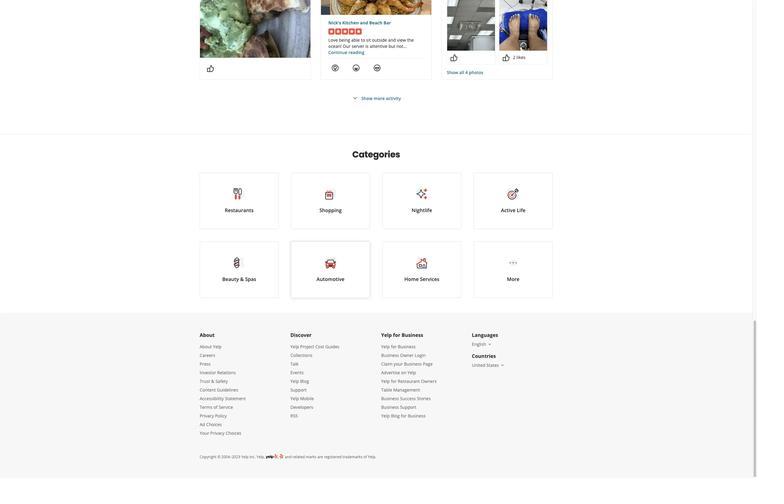 Task type: vqa. For each thing, say whether or not it's contained in the screenshot.
Slideshow ELEMENT
no



Task type: locate. For each thing, give the bounding box(es) containing it.
16 chevron down v2 image right states
[[500, 363, 505, 368]]

privacy down "terms"
[[200, 413, 214, 419]]

show for show all 4 photos
[[447, 69, 459, 75]]

privacy down ad choices 'link'
[[210, 430, 225, 436]]

yelp up "claim"
[[381, 344, 390, 350]]

relations
[[217, 370, 236, 376]]

nick's kitchen and beach bar link
[[329, 20, 424, 26]]

developers
[[291, 404, 313, 410]]

yelp up collections link
[[291, 344, 299, 350]]

& inside the category navigation section navigation
[[240, 276, 244, 283]]

0 vertical spatial show
[[447, 69, 459, 75]]

restaurants link
[[200, 173, 279, 229]]

yelp.
[[368, 454, 377, 460]]

0 vertical spatial and
[[360, 20, 368, 26]]

16 chevron down v2 image for languages
[[488, 342, 493, 347]]

show more activity
[[362, 95, 401, 101]]

0 vertical spatial support
[[291, 387, 307, 393]]

support
[[291, 387, 307, 393], [400, 404, 417, 410]]

nick's
[[329, 20, 341, 26]]

©
[[218, 454, 221, 460]]

talk link
[[291, 361, 299, 367]]

1 open photo lightbox image from the left
[[448, 0, 495, 51]]

nightlife link
[[383, 173, 462, 229]]

1 horizontal spatial like feed item image
[[503, 54, 510, 61]]

yelp project cost guides collections talk events yelp blog support yelp mobile developers rss
[[291, 344, 340, 419]]

claim your business page link
[[381, 361, 433, 367]]

automotive link
[[291, 242, 370, 298]]

show left all
[[447, 69, 459, 75]]

business support link
[[381, 404, 417, 410]]

& left spas
[[240, 276, 244, 283]]

and related marks are registered trademarks of yelp.
[[284, 454, 377, 460]]

0 horizontal spatial open photo lightbox image
[[448, 0, 495, 51]]

24 chevron down v2 image
[[352, 95, 359, 102]]

0 horizontal spatial show
[[362, 95, 373, 101]]

16 chevron down v2 image inside english "popup button"
[[488, 342, 493, 347]]

related
[[293, 454, 305, 460]]

16 chevron down v2 image inside united states dropdown button
[[500, 363, 505, 368]]

business up "yelp for business" link
[[402, 332, 423, 339]]

like feed item image
[[503, 54, 510, 61], [207, 65, 214, 72]]

0 horizontal spatial blog
[[300, 378, 309, 384]]

support inside yelp for business business owner login claim your business page advertise on yelp yelp for restaurant owners table management business success stories business support yelp blog for business
[[400, 404, 417, 410]]

shopping link
[[291, 173, 370, 229]]

1 vertical spatial 16 chevron down v2 image
[[500, 363, 505, 368]]

about yelp link
[[200, 344, 222, 350]]

content
[[200, 387, 216, 393]]

like feed item image
[[451, 54, 458, 61]]

0 vertical spatial choices
[[206, 422, 222, 427]]

blog inside yelp for business business owner login claim your business page advertise on yelp yelp for restaurant owners table management business success stories business support yelp blog for business
[[391, 413, 400, 419]]

rss
[[291, 413, 298, 419]]

choices down policy
[[226, 430, 241, 436]]

of left 'yelp.'
[[364, 454, 367, 460]]

rss link
[[291, 413, 298, 419]]

& inside about yelp careers press investor relations trust & safety content guidelines accessibility statement terms of service privacy policy ad choices your privacy choices
[[211, 378, 215, 384]]

0 vertical spatial of
[[214, 404, 218, 410]]

blog up support link
[[300, 378, 309, 384]]

yelp down business support link
[[381, 413, 390, 419]]

yelp up table
[[381, 378, 390, 384]]

1 horizontal spatial &
[[240, 276, 244, 283]]

blog down business support link
[[391, 413, 400, 419]]

show right 24 chevron down v2 icon
[[362, 95, 373, 101]]

0 horizontal spatial and
[[285, 454, 292, 460]]

about up about yelp link
[[200, 332, 215, 339]]

about up careers
[[200, 344, 212, 350]]

yelp down events
[[291, 378, 299, 384]]

0 vertical spatial blog
[[300, 378, 309, 384]]

trust & safety link
[[200, 378, 228, 384]]

beauty & spas
[[222, 276, 256, 283]]

yelp down support link
[[291, 396, 299, 402]]

support down success
[[400, 404, 417, 410]]

& right trust
[[211, 378, 215, 384]]

1 vertical spatial about
[[200, 344, 212, 350]]

yelp up careers
[[213, 344, 222, 350]]

open photo lightbox image
[[448, 0, 495, 51], [500, 0, 548, 51]]

0 vertical spatial about
[[200, 332, 215, 339]]

yelp right on
[[408, 370, 416, 376]]

about
[[200, 332, 215, 339], [200, 344, 212, 350]]

and
[[360, 20, 368, 26], [285, 454, 292, 460]]

restaurant
[[398, 378, 420, 384]]

16 chevron down v2 image
[[488, 342, 493, 347], [500, 363, 505, 368]]

1 about from the top
[[200, 332, 215, 339]]

privacy policy link
[[200, 413, 227, 419]]

1 vertical spatial &
[[211, 378, 215, 384]]

1 vertical spatial support
[[400, 404, 417, 410]]

of up privacy policy link
[[214, 404, 218, 410]]

ad choices link
[[200, 422, 222, 427]]

1 vertical spatial blog
[[391, 413, 400, 419]]

yelp burst image
[[280, 454, 284, 459]]

0 vertical spatial &
[[240, 276, 244, 283]]

for down business support link
[[401, 413, 407, 419]]

united states
[[472, 362, 499, 368]]

1 horizontal spatial blog
[[391, 413, 400, 419]]

english button
[[472, 341, 493, 347]]

yelp mobile link
[[291, 396, 314, 402]]

0 horizontal spatial &
[[211, 378, 215, 384]]

about inside about yelp careers press investor relations trust & safety content guidelines accessibility statement terms of service privacy policy ad choices your privacy choices
[[200, 344, 212, 350]]

show inside show all 4 photos dropdown button
[[447, 69, 459, 75]]

blog
[[300, 378, 309, 384], [391, 413, 400, 419]]

investor relations link
[[200, 370, 236, 376]]

states
[[487, 362, 499, 368]]

and left beach
[[360, 20, 368, 26]]

2004–2023
[[222, 454, 240, 460]]

explore recent activity section section
[[195, 0, 558, 134]]

reading
[[349, 49, 365, 55]]

choices down privacy policy link
[[206, 422, 222, 427]]

yelp
[[381, 332, 392, 339], [213, 344, 222, 350], [291, 344, 299, 350], [381, 344, 390, 350], [408, 370, 416, 376], [291, 378, 299, 384], [381, 378, 390, 384], [291, 396, 299, 402], [381, 413, 390, 419], [241, 454, 249, 460]]

0 vertical spatial 16 chevron down v2 image
[[488, 342, 493, 347]]

1 horizontal spatial and
[[360, 20, 368, 26]]

1 horizontal spatial 16 chevron down v2 image
[[500, 363, 505, 368]]

2 about from the top
[[200, 344, 212, 350]]

cost
[[316, 344, 324, 350]]

kitchen
[[343, 20, 359, 26]]

24 useful v2 image
[[332, 64, 339, 72]]

nick's kitchen and beach bar
[[329, 20, 391, 26]]

1 horizontal spatial show
[[447, 69, 459, 75]]

terms of service link
[[200, 404, 233, 410]]

24 cool v2 image
[[374, 64, 381, 72]]

0 horizontal spatial of
[[214, 404, 218, 410]]

yelp project cost guides link
[[291, 344, 340, 350]]

about for about
[[200, 332, 215, 339]]

yelp for business business owner login claim your business page advertise on yelp yelp for restaurant owners table management business success stories business support yelp blog for business
[[381, 344, 437, 419]]

talk
[[291, 361, 299, 367]]

english
[[472, 341, 487, 347]]

1 horizontal spatial open photo lightbox image
[[500, 0, 548, 51]]

0 horizontal spatial support
[[291, 387, 307, 393]]

accessibility
[[200, 396, 224, 402]]

show all 4 photos button
[[447, 69, 484, 76]]

for
[[393, 332, 401, 339], [391, 344, 397, 350], [391, 378, 397, 384], [401, 413, 407, 419]]

24 funny v2 image
[[353, 64, 360, 72]]

events
[[291, 370, 304, 376]]

and right yelp burst icon
[[285, 454, 292, 460]]

owner
[[400, 352, 414, 358]]

events link
[[291, 370, 304, 376]]

16 chevron down v2 image down languages
[[488, 342, 493, 347]]

of
[[214, 404, 218, 410], [364, 454, 367, 460]]

1 vertical spatial choices
[[226, 430, 241, 436]]

open photo lightbox image for like feed item image
[[448, 0, 495, 51]]

1 horizontal spatial of
[[364, 454, 367, 460]]

collections link
[[291, 352, 313, 358]]

more
[[507, 276, 520, 283]]

0 horizontal spatial 16 chevron down v2 image
[[488, 342, 493, 347]]

project
[[300, 344, 314, 350]]

active life link
[[474, 173, 553, 229]]

policy
[[215, 413, 227, 419]]

show
[[447, 69, 459, 75], [362, 95, 373, 101]]

1 vertical spatial show
[[362, 95, 373, 101]]

show inside show more activity button
[[362, 95, 373, 101]]

statement
[[225, 396, 246, 402]]

united
[[472, 362, 486, 368]]

service
[[219, 404, 233, 410]]

1 vertical spatial like feed item image
[[207, 65, 214, 72]]

support down yelp blog link at the left bottom of the page
[[291, 387, 307, 393]]

2 open photo lightbox image from the left
[[500, 0, 548, 51]]

1 vertical spatial and
[[285, 454, 292, 460]]

0 horizontal spatial like feed item image
[[207, 65, 214, 72]]

1 horizontal spatial support
[[400, 404, 417, 410]]

trademarks
[[343, 454, 363, 460]]

press
[[200, 361, 211, 367]]

business down table
[[381, 396, 399, 402]]



Task type: describe. For each thing, give the bounding box(es) containing it.
beauty & spas link
[[200, 242, 279, 298]]

page
[[423, 361, 433, 367]]

more link
[[474, 242, 553, 298]]

blog inside yelp project cost guides collections talk events yelp blog support yelp mobile developers rss
[[300, 378, 309, 384]]

16 chevron down v2 image for countries
[[500, 363, 505, 368]]

continue reading
[[329, 49, 365, 55]]

business up owner
[[398, 344, 416, 350]]

management
[[394, 387, 420, 393]]

login
[[415, 352, 426, 358]]

support inside yelp project cost guides collections talk events yelp blog support yelp mobile developers rss
[[291, 387, 307, 393]]

your
[[394, 361, 403, 367]]

1 vertical spatial of
[[364, 454, 367, 460]]

trust
[[200, 378, 210, 384]]

1 horizontal spatial choices
[[226, 430, 241, 436]]

bar
[[384, 20, 391, 26]]

all
[[460, 69, 465, 75]]

business up yelp blog for business link at the right
[[381, 404, 399, 410]]

show for show more activity
[[362, 95, 373, 101]]

yelp for business
[[381, 332, 423, 339]]

of inside about yelp careers press investor relations trust & safety content guidelines accessibility statement terms of service privacy policy ad choices your privacy choices
[[214, 404, 218, 410]]

show more activity button
[[352, 95, 401, 102]]

0 vertical spatial like feed item image
[[503, 54, 510, 61]]

spas
[[245, 276, 256, 283]]

about yelp careers press investor relations trust & safety content guidelines accessibility statement terms of service privacy policy ad choices your privacy choices
[[200, 344, 246, 436]]

yelp blog for business link
[[381, 413, 426, 419]]

on
[[401, 370, 407, 376]]

yelp for restaurant owners link
[[381, 378, 437, 384]]

business success stories link
[[381, 396, 431, 402]]

home services link
[[383, 242, 462, 298]]

automotive
[[317, 276, 345, 283]]

0 horizontal spatial choices
[[206, 422, 222, 427]]

careers link
[[200, 352, 215, 358]]

press link
[[200, 361, 211, 367]]

guidelines
[[217, 387, 238, 393]]

active life
[[501, 207, 526, 214]]

yelp left inc.
[[241, 454, 249, 460]]

advertise on yelp link
[[381, 370, 416, 376]]

for up business owner login link
[[391, 344, 397, 350]]

accessibility statement link
[[200, 396, 246, 402]]

business down stories
[[408, 413, 426, 419]]

your privacy choices link
[[200, 430, 241, 436]]

content guidelines link
[[200, 387, 238, 393]]

nightlife
[[412, 207, 432, 214]]

careers
[[200, 352, 215, 358]]

registered
[[324, 454, 342, 460]]

languages
[[472, 332, 498, 339]]

show all 4 photos
[[447, 69, 484, 75]]

for down advertise
[[391, 378, 397, 384]]

2 likes
[[513, 54, 526, 60]]

united states button
[[472, 362, 505, 368]]

continue
[[329, 49, 348, 55]]

beauty
[[222, 276, 239, 283]]

for up "yelp for business" link
[[393, 332, 401, 339]]

countries
[[472, 353, 496, 360]]

5 star rating image
[[329, 28, 362, 35]]

support link
[[291, 387, 307, 393]]

guides
[[326, 344, 340, 350]]

home services
[[405, 276, 440, 283]]

are
[[318, 454, 323, 460]]

marks
[[306, 454, 317, 460]]

open photo lightbox image for the top like feed item icon
[[500, 0, 548, 51]]

investor
[[200, 370, 216, 376]]

yelp blog link
[[291, 378, 309, 384]]

0 vertical spatial privacy
[[200, 413, 214, 419]]

about for about yelp careers press investor relations trust & safety content guidelines accessibility statement terms of service privacy policy ad choices your privacy choices
[[200, 344, 212, 350]]

likes
[[517, 54, 526, 60]]

business owner login link
[[381, 352, 426, 358]]

services
[[420, 276, 440, 283]]

yelp up "yelp for business" link
[[381, 332, 392, 339]]

4
[[466, 69, 468, 75]]

owners
[[421, 378, 437, 384]]

claim
[[381, 361, 393, 367]]

categories
[[353, 149, 400, 161]]

success
[[400, 396, 416, 402]]

category navigation section navigation
[[194, 134, 559, 313]]

life
[[517, 207, 526, 214]]

yelp inside about yelp careers press investor relations trust & safety content guidelines accessibility statement terms of service privacy policy ad choices your privacy choices
[[213, 344, 222, 350]]

business up "claim"
[[381, 352, 399, 358]]

developers link
[[291, 404, 313, 410]]

activity
[[386, 95, 401, 101]]

business down owner
[[404, 361, 422, 367]]

shopping
[[320, 207, 342, 214]]

and inside explore recent activity section section
[[360, 20, 368, 26]]

table
[[381, 387, 392, 393]]

terms
[[200, 404, 212, 410]]

2
[[513, 54, 516, 60]]

table management link
[[381, 387, 420, 393]]

copyright
[[200, 454, 217, 460]]

yelp logo image
[[266, 454, 278, 460]]

yelp,
[[257, 454, 265, 460]]

1 vertical spatial privacy
[[210, 430, 225, 436]]

discover
[[291, 332, 312, 339]]

active
[[501, 207, 516, 214]]

copyright © 2004–2023 yelp inc. yelp,
[[200, 454, 265, 460]]



